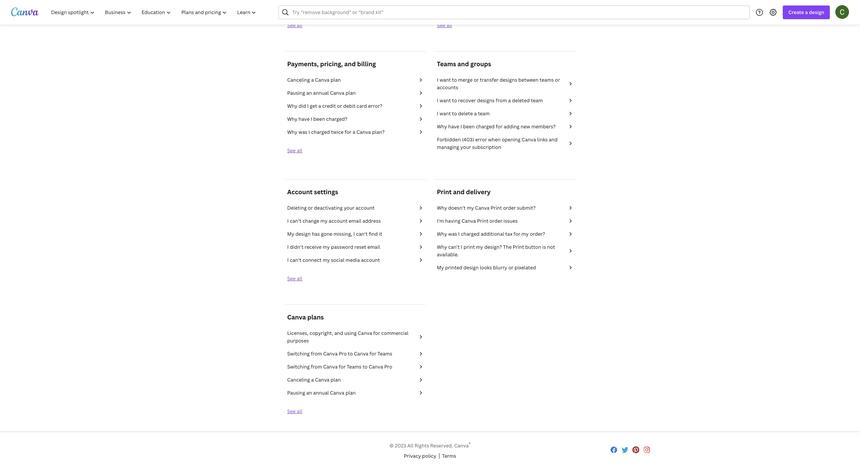 Task type: vqa. For each thing, say whether or not it's contained in the screenshot.


Task type: locate. For each thing, give the bounding box(es) containing it.
i inside i want to merge or transfer designs between teams or accounts
[[437, 77, 439, 83]]

1 vertical spatial design
[[296, 231, 311, 237]]

order up "additional"
[[490, 218, 503, 224]]

teams
[[437, 60, 456, 68], [378, 351, 393, 357], [347, 364, 362, 370]]

1 vertical spatial teams
[[378, 351, 393, 357]]

i can't connect my social media account
[[287, 257, 380, 264]]

design right create
[[810, 9, 825, 15]]

charged for why was i charged additional tax for my order?
[[461, 231, 480, 237]]

1 vertical spatial canceling a canva plan
[[287, 377, 341, 383]]

my for my printed design looks blurry or pixelated
[[437, 265, 444, 271]]

1 vertical spatial want
[[440, 97, 451, 104]]

been down get
[[314, 116, 325, 122]]

account for my
[[329, 218, 348, 224]]

account inside i can't change my account email address link
[[329, 218, 348, 224]]

for up switching from canva for teams to canva pro link
[[370, 351, 377, 357]]

to inside i want to merge or transfer designs between teams or accounts
[[452, 77, 457, 83]]

design for my printed design looks blurry or pixelated
[[464, 265, 479, 271]]

1 canceling a canva plan from the top
[[287, 77, 341, 83]]

been
[[314, 116, 325, 122], [463, 123, 475, 130]]

reserved,
[[431, 443, 453, 449]]

pausing an annual canva plan
[[287, 90, 356, 96], [287, 390, 356, 397]]

1 horizontal spatial my
[[437, 265, 444, 271]]

tax
[[506, 231, 513, 237]]

and right links
[[549, 136, 558, 143]]

1 vertical spatial pausing an annual canva plan link
[[287, 390, 423, 397]]

from
[[496, 97, 507, 104], [311, 351, 322, 357], [311, 364, 322, 370]]

twice
[[331, 129, 344, 135]]

why can't i print my design? the print button is not available.
[[437, 244, 556, 258]]

designs right transfer
[[500, 77, 518, 83]]

2 horizontal spatial design
[[810, 9, 825, 15]]

all for canva plans
[[297, 409, 303, 415]]

switching from canva for teams to canva pro
[[287, 364, 393, 370]]

i left the didn't
[[287, 244, 289, 250]]

0 vertical spatial have
[[299, 116, 310, 122]]

can't down the didn't
[[290, 257, 302, 264]]

why for why was i charged additional tax for my order?
[[437, 231, 447, 237]]

want inside i want to merge or transfer designs between teams or accounts
[[440, 77, 451, 83]]

see for payments, pricing, and billing
[[287, 147, 296, 154]]

been for and
[[463, 123, 475, 130]]

missing,
[[334, 231, 352, 237]]

3 want from the top
[[440, 110, 451, 117]]

2 an from the top
[[307, 390, 312, 397]]

1 vertical spatial canceling
[[287, 377, 310, 383]]

can't inside why can't i print my design? the print button is not available.
[[449, 244, 460, 250]]

1 vertical spatial been
[[463, 123, 475, 130]]

2 canceling a canva plan link from the top
[[287, 377, 423, 384]]

plan?
[[372, 129, 385, 135]]

from for switching from canva pro to canva for teams
[[311, 351, 322, 357]]

teams and groups
[[437, 60, 492, 68]]

your down (403)
[[461, 144, 471, 150]]

0 vertical spatial canceling a canva plan link
[[287, 76, 423, 84]]

why for why have i been charged?
[[287, 116, 298, 122]]

0 vertical spatial was
[[299, 129, 308, 135]]

been up (403)
[[463, 123, 475, 130]]

1 horizontal spatial order
[[503, 205, 516, 211]]

why for why doesn't my canva print order submit?
[[437, 205, 447, 211]]

charged for why was i charged twice for a canva plan?
[[311, 129, 330, 135]]

i right missing,
[[354, 231, 355, 237]]

an
[[307, 90, 312, 96], [307, 390, 312, 397]]

for inside why was i charged additional tax for my order? link
[[514, 231, 521, 237]]

design
[[810, 9, 825, 15], [296, 231, 311, 237], [464, 265, 479, 271]]

1 horizontal spatial have
[[449, 123, 460, 130]]

charged inside the why have i been charged for adding new members? link
[[476, 123, 495, 130]]

accounts
[[437, 84, 458, 91]]

for inside licenses, copyright, and using canva for commercial purposes
[[374, 330, 380, 337]]

0 horizontal spatial designs
[[477, 97, 495, 104]]

recover
[[458, 97, 476, 104]]

get
[[310, 103, 317, 109]]

can't down deleting
[[290, 218, 302, 224]]

my up the didn't
[[287, 231, 294, 237]]

1 vertical spatial order
[[490, 218, 503, 224]]

for
[[496, 123, 503, 130], [345, 129, 352, 135], [514, 231, 521, 237], [374, 330, 380, 337], [370, 351, 377, 357], [339, 364, 346, 370]]

your up i can't change my account email address link
[[344, 205, 355, 211]]

pausing an annual canva plan up the credit
[[287, 90, 356, 96]]

top level navigation element
[[47, 5, 262, 19]]

1 horizontal spatial designs
[[500, 77, 518, 83]]

media
[[346, 257, 360, 264]]

account up the my design has gone missing, i can't find it
[[329, 218, 348, 224]]

0 vertical spatial pausing
[[287, 90, 305, 96]]

1 vertical spatial switching
[[287, 364, 310, 370]]

1 vertical spatial pro
[[385, 364, 393, 370]]

1 vertical spatial pausing an annual canva plan
[[287, 390, 356, 397]]

0 horizontal spatial your
[[344, 205, 355, 211]]

canceling a canva plan link down billing
[[287, 76, 423, 84]]

print up doesn't
[[437, 188, 452, 196]]

privacy policy link
[[404, 453, 437, 460]]

why was i charged additional tax for my order? link
[[437, 231, 573, 238]]

want down accounts
[[440, 97, 451, 104]]

0 horizontal spatial been
[[314, 116, 325, 122]]

and left billing
[[345, 60, 356, 68]]

debit
[[343, 103, 356, 109]]

1 vertical spatial account
[[329, 218, 348, 224]]

0 vertical spatial an
[[307, 90, 312, 96]]

been for pricing,
[[314, 116, 325, 122]]

all for account settings
[[297, 276, 303, 282]]

0 horizontal spatial my
[[287, 231, 294, 237]]

have inside why have i been charged? link
[[299, 116, 310, 122]]

annual up get
[[313, 90, 329, 96]]

pro down commercial
[[385, 364, 393, 370]]

2 vertical spatial want
[[440, 110, 451, 117]]

error
[[476, 136, 487, 143]]

see all button for canva plans
[[287, 409, 303, 415]]

pausing for first pausing an annual canva plan link from the top of the page
[[287, 90, 305, 96]]

charged inside why was i charged twice for a canva plan? link
[[311, 129, 330, 135]]

print inside why doesn't my canva print order submit? link
[[491, 205, 502, 211]]

to for recover
[[452, 97, 457, 104]]

to
[[452, 77, 457, 83], [452, 97, 457, 104], [452, 110, 457, 117], [348, 351, 353, 357], [363, 364, 368, 370]]

print
[[464, 244, 475, 250]]

0 horizontal spatial team
[[478, 110, 490, 117]]

i down accounts
[[437, 97, 439, 104]]

i'm having canva print order issues link
[[437, 217, 573, 225]]

to up accounts
[[452, 77, 457, 83]]

a down payments, at the top left of page
[[311, 77, 314, 83]]

for down switching from canva pro to canva for teams
[[339, 364, 346, 370]]

a left deleted
[[508, 97, 511, 104]]

i want to delete a team link
[[437, 110, 573, 118]]

charged up "print"
[[461, 231, 480, 237]]

design left looks
[[464, 265, 479, 271]]

purposes
[[287, 338, 309, 344]]

print down why doesn't my canva print order submit?
[[477, 218, 489, 224]]

1 horizontal spatial been
[[463, 123, 475, 130]]

account down reset
[[361, 257, 380, 264]]

pausing an annual canva plan link down switching from canva for teams to canva pro link
[[287, 390, 423, 397]]

having
[[445, 218, 461, 224]]

1 switching from the top
[[287, 351, 310, 357]]

my down gone
[[323, 244, 330, 250]]

1 annual from the top
[[313, 90, 329, 96]]

0 vertical spatial email
[[349, 218, 362, 224]]

0 vertical spatial your
[[461, 144, 471, 150]]

0 vertical spatial designs
[[500, 77, 518, 83]]

your
[[461, 144, 471, 150], [344, 205, 355, 211]]

0 vertical spatial canceling a canva plan
[[287, 77, 341, 83]]

design inside dropdown button
[[810, 9, 825, 15]]

annual down switching from canva for teams to canva pro
[[313, 390, 329, 397]]

print and delivery
[[437, 188, 491, 196]]

was down "why have i been charged?"
[[299, 129, 308, 135]]

not
[[548, 244, 556, 250]]

1 vertical spatial your
[[344, 205, 355, 211]]

0 vertical spatial pausing an annual canva plan link
[[287, 89, 423, 97]]

1 vertical spatial annual
[[313, 390, 329, 397]]

0 horizontal spatial order
[[490, 218, 503, 224]]

for left adding
[[496, 123, 503, 130]]

1 vertical spatial canceling a canva plan link
[[287, 377, 423, 384]]

1 want from the top
[[440, 77, 451, 83]]

teams down switching from canva pro to canva for teams link
[[347, 364, 362, 370]]

i'm
[[437, 218, 444, 224]]

2 vertical spatial from
[[311, 364, 322, 370]]

2 switching from the top
[[287, 364, 310, 370]]

canceling a canva plan link down switching from canva for teams to canva pro link
[[287, 377, 423, 384]]

my
[[467, 205, 474, 211], [321, 218, 328, 224], [522, 231, 529, 237], [323, 244, 330, 250], [476, 244, 484, 250], [323, 257, 330, 264]]

credit
[[322, 103, 336, 109]]

2 pausing an annual canva plan from the top
[[287, 390, 356, 397]]

want up accounts
[[440, 77, 451, 83]]

your inside deleting or deactivating your account link
[[344, 205, 355, 211]]

1 pausing an annual canva plan link from the top
[[287, 89, 423, 97]]

switching from canva pro to canva for teams link
[[287, 350, 423, 358]]

and left using
[[335, 330, 343, 337]]

and up merge
[[458, 60, 469, 68]]

i want to recover designs from a deleted team link
[[437, 97, 573, 104]]

address
[[363, 218, 381, 224]]

from up i want to delete a team link
[[496, 97, 507, 104]]

and inside licenses, copyright, and using canva for commercial purposes
[[335, 330, 343, 337]]

charged up error at the top right of page
[[476, 123, 495, 130]]

plan
[[331, 77, 341, 83], [346, 90, 356, 96], [331, 377, 341, 383], [346, 390, 356, 397]]

see all for account settings
[[287, 276, 303, 282]]

see
[[287, 22, 296, 29], [437, 22, 446, 29], [287, 147, 296, 154], [287, 276, 296, 282], [287, 409, 296, 415]]

see all button for payments, pricing, and billing
[[287, 147, 303, 154]]

2 vertical spatial design
[[464, 265, 479, 271]]

0 vertical spatial pro
[[339, 351, 347, 357]]

0 vertical spatial design
[[810, 9, 825, 15]]

print inside why can't i print my design? the print button is not available.
[[513, 244, 524, 250]]

1 horizontal spatial email
[[368, 244, 380, 250]]

pausing an annual canva plan link up "why did i get a credit or debit card error?" link at the top
[[287, 89, 423, 97]]

for right tax
[[514, 231, 521, 237]]

2 want from the top
[[440, 97, 451, 104]]

change
[[303, 218, 319, 224]]

(403)
[[462, 136, 474, 143]]

have up 'forbidden'
[[449, 123, 460, 130]]

2 horizontal spatial teams
[[437, 60, 456, 68]]

a right create
[[806, 9, 808, 15]]

0 vertical spatial annual
[[313, 90, 329, 96]]

charged down "why have i been charged?"
[[311, 129, 330, 135]]

canceling a canva plan down switching from canva for teams to canva pro
[[287, 377, 341, 383]]

subscription
[[473, 144, 502, 150]]

i didn't receive my password reset email link
[[287, 244, 423, 251]]

1 horizontal spatial design
[[464, 265, 479, 271]]

1 pausing from the top
[[287, 90, 305, 96]]

0 horizontal spatial design
[[296, 231, 311, 237]]

2 pausing an annual canva plan link from the top
[[287, 390, 423, 397]]

order up issues
[[503, 205, 516, 211]]

new
[[521, 123, 531, 130]]

email down find
[[368, 244, 380, 250]]

designs right recover
[[477, 97, 495, 104]]

why was i charged twice for a canva plan?
[[287, 129, 385, 135]]

print right the
[[513, 244, 524, 250]]

account for your
[[356, 205, 375, 211]]

0 vertical spatial want
[[440, 77, 451, 83]]

1 vertical spatial from
[[311, 351, 322, 357]]

teams down commercial
[[378, 351, 393, 357]]

from down switching from canva pro to canva for teams
[[311, 364, 322, 370]]

canceling a canva plan down payments, at the top left of page
[[287, 77, 341, 83]]

see for account settings
[[287, 276, 296, 282]]

1 vertical spatial designs
[[477, 97, 495, 104]]

have inside the why have i been charged for adding new members? link
[[449, 123, 460, 130]]

print
[[437, 188, 452, 196], [491, 205, 502, 211], [477, 218, 489, 224], [513, 244, 524, 250]]

reset
[[355, 244, 367, 250]]

canva inside licenses, copyright, and using canva for commercial purposes
[[358, 330, 372, 337]]

1 horizontal spatial was
[[449, 231, 457, 237]]

my right the change
[[321, 218, 328, 224]]

pro
[[339, 351, 347, 357], [385, 364, 393, 370]]

1 an from the top
[[307, 90, 312, 96]]

was
[[299, 129, 308, 135], [449, 231, 457, 237]]

account inside i can't connect my social media account link
[[361, 257, 380, 264]]

to left recover
[[452, 97, 457, 104]]

canceling a canva plan
[[287, 77, 341, 83], [287, 377, 341, 383]]

0 vertical spatial switching
[[287, 351, 310, 357]]

1 vertical spatial an
[[307, 390, 312, 397]]

from for switching from canva for teams to canva pro
[[311, 364, 322, 370]]

0 horizontal spatial email
[[349, 218, 362, 224]]

0 horizontal spatial teams
[[347, 364, 362, 370]]

was down having
[[449, 231, 457, 237]]

for inside switching from canva pro to canva for teams link
[[370, 351, 377, 357]]

gone
[[321, 231, 333, 237]]

my right doesn't
[[467, 205, 474, 211]]

delivery
[[466, 188, 491, 196]]

print up i'm having canva print order issues link
[[491, 205, 502, 211]]

have for payments,
[[299, 116, 310, 122]]

all for payments, pricing, and billing
[[297, 147, 303, 154]]

email down deleting or deactivating your account link
[[349, 218, 362, 224]]

want for i want to delete a team
[[440, 110, 451, 117]]

1 horizontal spatial pro
[[385, 364, 393, 370]]

my left printed on the right of page
[[437, 265, 444, 271]]

for inside why was i charged twice for a canva plan? link
[[345, 129, 352, 135]]

switching for switching from canva for teams to canva pro
[[287, 364, 310, 370]]

2 canceling a canva plan from the top
[[287, 377, 341, 383]]

canceling a canva plan link
[[287, 76, 423, 84], [287, 377, 423, 384]]

0 vertical spatial team
[[531, 97, 543, 104]]

1 horizontal spatial your
[[461, 144, 471, 150]]

or right blurry
[[509, 265, 514, 271]]

0 horizontal spatial was
[[299, 129, 308, 135]]

canva plans
[[287, 313, 324, 322]]

for right twice on the left of the page
[[345, 129, 352, 135]]

to left the delete
[[452, 110, 457, 117]]

my
[[287, 231, 294, 237], [437, 265, 444, 271]]

charged inside why was i charged additional tax for my order? link
[[461, 231, 480, 237]]

why inside why can't i print my design? the print button is not available.
[[437, 244, 447, 250]]

can't up available.
[[449, 244, 460, 250]]

0 vertical spatial my
[[287, 231, 294, 237]]

for left commercial
[[374, 330, 380, 337]]

0 vertical spatial canceling
[[287, 77, 310, 83]]

i down deleting
[[287, 218, 289, 224]]

i up accounts
[[437, 77, 439, 83]]

want left the delete
[[440, 110, 451, 117]]

1 horizontal spatial team
[[531, 97, 543, 104]]

i down 'i want to delete a team'
[[461, 123, 462, 130]]

account up address
[[356, 205, 375, 211]]

want
[[440, 77, 451, 83], [440, 97, 451, 104], [440, 110, 451, 117]]

order
[[503, 205, 516, 211], [490, 218, 503, 224]]

0 horizontal spatial have
[[299, 116, 310, 122]]

1 vertical spatial have
[[449, 123, 460, 130]]

design left has
[[296, 231, 311, 237]]

team down i want to recover designs from a deleted team
[[478, 110, 490, 117]]

2 vertical spatial account
[[361, 257, 380, 264]]

1 vertical spatial my
[[437, 265, 444, 271]]

designs
[[500, 77, 518, 83], [477, 97, 495, 104]]

2 pausing from the top
[[287, 390, 305, 397]]

my right "print"
[[476, 244, 484, 250]]

your inside forbidden (403) error when opening canva links and managing your subscription
[[461, 144, 471, 150]]

1 vertical spatial pausing
[[287, 390, 305, 397]]

2 canceling from the top
[[287, 377, 310, 383]]

pro up switching from canva for teams to canva pro
[[339, 351, 347, 357]]

see all
[[287, 22, 303, 29], [437, 22, 452, 29], [287, 147, 303, 154], [287, 276, 303, 282], [287, 409, 303, 415]]

Try "remove background" or "brand kit" search field
[[293, 6, 746, 19]]

from down copyright,
[[311, 351, 322, 357]]

1 vertical spatial email
[[368, 244, 380, 250]]

1 canceling from the top
[[287, 77, 310, 83]]

0 vertical spatial pausing an annual canva plan
[[287, 90, 356, 96]]

account inside deleting or deactivating your account link
[[356, 205, 375, 211]]

delete
[[458, 110, 473, 117]]

0 vertical spatial account
[[356, 205, 375, 211]]

1 vertical spatial was
[[449, 231, 457, 237]]

is
[[543, 244, 546, 250]]

looks
[[480, 265, 492, 271]]

0 vertical spatial been
[[314, 116, 325, 122]]

2 vertical spatial teams
[[347, 364, 362, 370]]

was for why was i charged twice for a canva plan?
[[299, 129, 308, 135]]

want for i want to recover designs from a deleted team
[[440, 97, 451, 104]]



Task type: describe. For each thing, give the bounding box(es) containing it.
commercial
[[382, 330, 409, 337]]

canceling for 2nd "canceling a canva plan" link from the bottom
[[287, 77, 310, 83]]

card
[[357, 103, 367, 109]]

i left 'connect'
[[287, 257, 289, 264]]

when
[[488, 136, 501, 143]]

for inside the why have i been charged for adding new members? link
[[496, 123, 503, 130]]

i left get
[[307, 103, 309, 109]]

why doesn't my canva print order submit?
[[437, 205, 536, 211]]

can't for i can't connect my social media account
[[290, 257, 302, 264]]

licenses, copyright, and using canva for commercial purposes link
[[287, 330, 423, 345]]

members?
[[532, 123, 556, 130]]

want for i want to merge or transfer designs between teams or accounts
[[440, 77, 451, 83]]

didn't
[[290, 244, 304, 250]]

settings
[[314, 188, 338, 196]]

find
[[369, 231, 378, 237]]

to for delete
[[452, 110, 457, 117]]

a right the delete
[[474, 110, 477, 117]]

adding
[[504, 123, 520, 130]]

printed
[[445, 265, 463, 271]]

has
[[312, 231, 320, 237]]

deactivating
[[314, 205, 343, 211]]

0 vertical spatial order
[[503, 205, 516, 211]]

can't left find
[[356, 231, 368, 237]]

blurry
[[493, 265, 508, 271]]

i can't change my account email address
[[287, 218, 381, 224]]

deleting or deactivating your account link
[[287, 204, 423, 212]]

designs inside i want to merge or transfer designs between teams or accounts
[[500, 77, 518, 83]]

licenses,
[[287, 330, 309, 337]]

managing
[[437, 144, 460, 150]]

pricing,
[[320, 60, 343, 68]]

issues
[[504, 218, 518, 224]]

0 vertical spatial from
[[496, 97, 507, 104]]

i'm having canva print order issues
[[437, 218, 518, 224]]

2 annual from the top
[[313, 390, 329, 397]]

my inside why can't i print my design? the print button is not available.
[[476, 244, 484, 250]]

account
[[287, 188, 313, 196]]

forbidden
[[437, 136, 461, 143]]

payments,
[[287, 60, 319, 68]]

an for first pausing an annual canva plan link from the top of the page
[[307, 90, 312, 96]]

plan down payments, pricing, and billing
[[331, 77, 341, 83]]

and inside forbidden (403) error when opening canva links and managing your subscription
[[549, 136, 558, 143]]

print inside i'm having canva print order issues link
[[477, 218, 489, 224]]

password
[[331, 244, 354, 250]]

terms link
[[442, 453, 457, 460]]

plans
[[308, 313, 324, 322]]

available.
[[437, 252, 459, 258]]

social
[[331, 257, 345, 264]]

terms
[[442, 453, 457, 460]]

a inside dropdown button
[[806, 9, 808, 15]]

see all for canva plans
[[287, 409, 303, 415]]

see all button for account settings
[[287, 276, 303, 282]]

between
[[519, 77, 539, 83]]

a down why have i been charged? link
[[353, 129, 356, 135]]

policy
[[422, 453, 437, 460]]

was for why was i charged additional tax for my order?
[[449, 231, 457, 237]]

payments, pricing, and billing
[[287, 60, 376, 68]]

or right merge
[[474, 77, 479, 83]]

i didn't receive my password reset email
[[287, 244, 380, 250]]

create
[[789, 9, 805, 15]]

1 pausing an annual canva plan from the top
[[287, 90, 356, 96]]

i down "why have i been charged?"
[[309, 129, 310, 135]]

to for merge
[[452, 77, 457, 83]]

opening
[[502, 136, 521, 143]]

i down get
[[311, 116, 312, 122]]

teams
[[540, 77, 554, 83]]

i down having
[[459, 231, 460, 237]]

my left order?
[[522, 231, 529, 237]]

why for why can't i print my design? the print button is not available.
[[437, 244, 447, 250]]

switching from canva for teams to canva pro link
[[287, 364, 423, 371]]

did
[[299, 103, 306, 109]]

switching for switching from canva pro to canva for teams
[[287, 351, 310, 357]]

deleting or deactivating your account
[[287, 205, 375, 211]]

deleting
[[287, 205, 307, 211]]

privacy
[[404, 453, 421, 460]]

copyright,
[[310, 330, 333, 337]]

it
[[379, 231, 383, 237]]

to up switching from canva for teams to canva pro link
[[348, 351, 353, 357]]

see all for payments, pricing, and billing
[[287, 147, 303, 154]]

or left debit
[[337, 103, 342, 109]]

why for why was i charged twice for a canva plan?
[[287, 129, 298, 135]]

i inside why can't i print my design? the print button is not available.
[[461, 244, 463, 250]]

1 canceling a canva plan link from the top
[[287, 76, 423, 84]]

email inside i can't change my account email address link
[[349, 218, 362, 224]]

my left the "social"
[[323, 257, 330, 264]]

for inside switching from canva for teams to canva pro link
[[339, 364, 346, 370]]

a down switching from canva for teams to canva pro
[[311, 377, 314, 383]]

and up doesn't
[[453, 188, 465, 196]]

or up the change
[[308, 205, 313, 211]]

my printed design looks blurry or pixelated
[[437, 265, 536, 271]]

why did i get a credit or debit card error? link
[[287, 102, 423, 110]]

can't for i can't change my account email address
[[290, 218, 302, 224]]

i want to merge or transfer designs between teams or accounts
[[437, 77, 560, 91]]

button
[[526, 244, 542, 250]]

canceling for 1st "canceling a canva plan" link from the bottom
[[287, 377, 310, 383]]

privacy policy
[[404, 453, 437, 460]]

plan up debit
[[346, 90, 356, 96]]

plan down switching from canva for teams to canva pro
[[331, 377, 341, 383]]

all
[[408, 443, 414, 449]]

© 2023 all rights reserved, canva ®
[[390, 442, 471, 449]]

my for my design has gone missing, i can't find it
[[287, 231, 294, 237]]

canva inside forbidden (403) error when opening canva links and managing your subscription
[[522, 136, 536, 143]]

why for why did i get a credit or debit card error?
[[287, 103, 298, 109]]

deleted
[[512, 97, 530, 104]]

account settings
[[287, 188, 338, 196]]

pausing for second pausing an annual canva plan link
[[287, 390, 305, 397]]

i can't change my account email address link
[[287, 217, 423, 225]]

forbidden (403) error when opening canva links and managing your subscription
[[437, 136, 558, 150]]

create a design
[[789, 9, 825, 15]]

error?
[[368, 103, 383, 109]]

why can't i print my design? the print button is not available. link
[[437, 244, 573, 259]]

or right the teams
[[555, 77, 560, 83]]

connect
[[303, 257, 322, 264]]

merge
[[458, 77, 473, 83]]

pixelated
[[515, 265, 536, 271]]

1 vertical spatial team
[[478, 110, 490, 117]]

why have i been charged?
[[287, 116, 348, 122]]

why was i charged twice for a canva plan? link
[[287, 129, 423, 136]]

why have i been charged for adding new members?
[[437, 123, 556, 130]]

order?
[[530, 231, 545, 237]]

switching from canva pro to canva for teams
[[287, 351, 393, 357]]

forbidden (403) error when opening canva links and managing your subscription link
[[437, 136, 573, 151]]

charged?
[[326, 116, 348, 122]]

receive
[[305, 244, 322, 250]]

why for why have i been charged for adding new members?
[[437, 123, 447, 130]]

the
[[503, 244, 512, 250]]

i want to delete a team
[[437, 110, 490, 117]]

can't for why can't i print my design? the print button is not available.
[[449, 244, 460, 250]]

create a design button
[[784, 5, 830, 19]]

a right get
[[319, 103, 321, 109]]

0 horizontal spatial pro
[[339, 351, 347, 357]]

my printed design looks blurry or pixelated link
[[437, 264, 573, 272]]

®
[[469, 442, 471, 447]]

plan down switching from canva for teams to canva pro link
[[346, 390, 356, 397]]

to down switching from canva pro to canva for teams link
[[363, 364, 368, 370]]

1 horizontal spatial teams
[[378, 351, 393, 357]]

an for second pausing an annual canva plan link
[[307, 390, 312, 397]]

using
[[345, 330, 357, 337]]

doesn't
[[449, 205, 466, 211]]

design for create a design
[[810, 9, 825, 15]]

links
[[538, 136, 548, 143]]

rights
[[415, 443, 429, 449]]

0 vertical spatial teams
[[437, 60, 456, 68]]

christina overa image
[[836, 5, 850, 19]]

see for canva plans
[[287, 409, 296, 415]]

why have i been charged? link
[[287, 115, 423, 123]]

email inside i didn't receive my password reset email link
[[368, 244, 380, 250]]

i left the delete
[[437, 110, 439, 117]]

canva inside © 2023 all rights reserved, canva ®
[[455, 443, 469, 449]]

have for teams
[[449, 123, 460, 130]]



